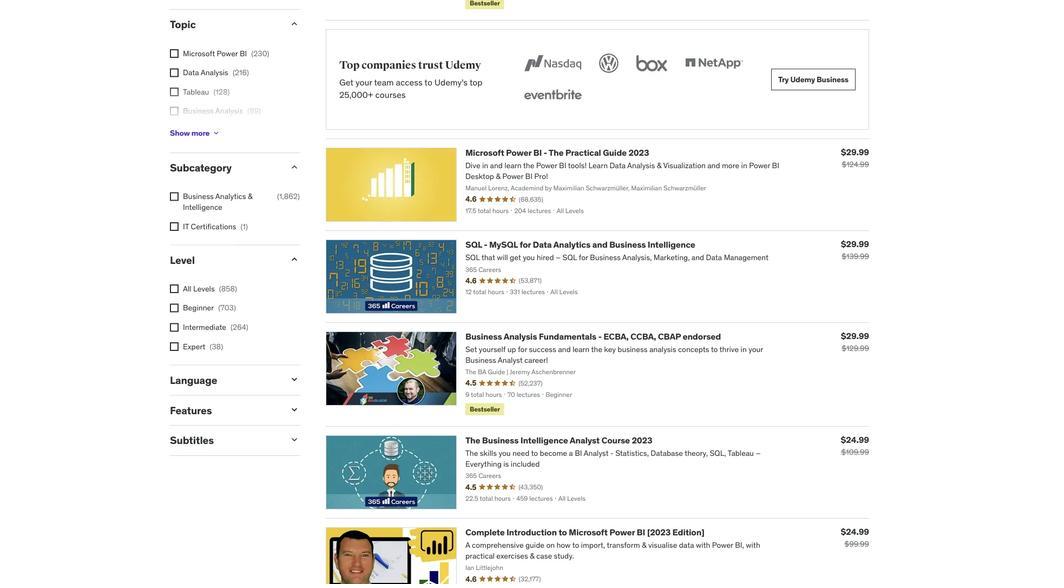 Task type: describe. For each thing, give the bounding box(es) containing it.
xsmall image for business analysis
[[170, 107, 179, 116]]

$29.99 for sql - mysql for data analytics and business intelligence
[[841, 239, 870, 250]]

subtitles button
[[170, 435, 280, 448]]

cbap
[[658, 332, 681, 343]]

$24.99 $99.99
[[841, 527, 870, 550]]

topic button
[[170, 18, 280, 31]]

small image for subcategory
[[289, 162, 300, 173]]

xsmall image for intermediate
[[170, 324, 179, 332]]

it certifications (1)
[[183, 222, 248, 232]]

- for analysis
[[599, 332, 602, 343]]

data analysis (216)
[[183, 68, 249, 78]]

bi for (230)
[[240, 49, 247, 58]]

intermediate
[[183, 323, 226, 333]]

intermediate (264)
[[183, 323, 248, 333]]

complete
[[466, 528, 505, 539]]

practical
[[566, 148, 601, 159]]

microsoft for microsoft power bi (230)
[[183, 49, 215, 58]]

certifications
[[191, 222, 236, 232]]

subtitles
[[170, 435, 214, 448]]

2 vertical spatial microsoft
[[569, 528, 608, 539]]

(858)
[[219, 284, 237, 294]]

microsoft power bi - the practical guide 2023
[[466, 148, 650, 159]]

$29.99 $129.99
[[841, 331, 870, 354]]

small image for level
[[289, 254, 300, 265]]

business inside the business analytics & intelligence
[[183, 192, 214, 202]]

$109.99
[[842, 448, 870, 458]]

small image for features
[[289, 405, 300, 416]]

analysis for (89)
[[215, 106, 243, 116]]

business analysis fundamentals - ecba, ccba, cbap endorsed
[[466, 332, 721, 343]]

sql
[[466, 240, 482, 251]]

team
[[374, 77, 394, 88]]

trust
[[418, 59, 443, 72]]

analysis for (216)
[[201, 68, 228, 78]]

xsmall image for beginner
[[170, 304, 179, 313]]

(703)
[[218, 304, 236, 313]]

1 vertical spatial 2023
[[632, 436, 653, 447]]

all
[[183, 284, 192, 294]]

xsmall image for expert
[[170, 343, 179, 352]]

your
[[356, 77, 372, 88]]

business analytics & intelligence
[[183, 192, 253, 212]]

power for (230)
[[217, 49, 238, 58]]

try
[[779, 75, 789, 85]]

ecba,
[[604, 332, 629, 343]]

tableau (128)
[[183, 87, 230, 97]]

box image
[[634, 52, 670, 76]]

small image for topic
[[289, 19, 300, 29]]

xsmall image for tableau
[[170, 88, 179, 97]]

- for power
[[544, 148, 547, 159]]

microsoft power bi (230)
[[183, 49, 269, 58]]

complete introduction to microsoft power bi [2023 edition]
[[466, 528, 705, 539]]

try udemy business
[[779, 75, 849, 85]]

expert (38)
[[183, 342, 223, 352]]

show more
[[170, 128, 210, 138]]

guide
[[603, 148, 627, 159]]

eventbrite image
[[522, 84, 584, 108]]

microsoft for microsoft power bi - the practical guide 2023
[[466, 148, 505, 159]]

(38)
[[210, 342, 223, 352]]

topic
[[170, 18, 196, 31]]

(128)
[[214, 87, 230, 97]]

features button
[[170, 404, 280, 417]]

subcategory button
[[170, 162, 280, 175]]

subcategory
[[170, 162, 232, 175]]

ccba,
[[631, 332, 656, 343]]

25,000+
[[340, 89, 373, 100]]

(89)
[[247, 106, 261, 116]]

top
[[470, 77, 483, 88]]

1 vertical spatial udemy
[[791, 75, 816, 85]]

xsmall image for it certifications
[[170, 223, 179, 231]]

sql - mysql for data analytics and business intelligence link
[[466, 240, 696, 251]]

it
[[183, 222, 189, 232]]

fundamentals
[[539, 332, 597, 343]]

visualization
[[201, 126, 243, 135]]

analytics inside the business analytics & intelligence
[[215, 192, 246, 202]]

introduction
[[507, 528, 557, 539]]

$139.99
[[842, 252, 870, 262]]

$29.99 for microsoft power bi - the practical guide 2023
[[841, 147, 870, 158]]

companies
[[362, 59, 416, 72]]

show more button
[[170, 123, 221, 144]]

top
[[340, 59, 360, 72]]

$29.99 for business analysis fundamentals - ecba, ccba, cbap endorsed
[[841, 331, 870, 342]]

xsmall image for data analysis
[[170, 69, 179, 77]]

try udemy business link
[[772, 69, 856, 91]]

(216)
[[233, 68, 249, 78]]

$124.99
[[842, 160, 870, 170]]

intelligence inside the business analytics & intelligence
[[183, 203, 222, 212]]

courses
[[376, 89, 406, 100]]

small image for language
[[289, 375, 300, 386]]

edition]
[[673, 528, 705, 539]]

(1,862)
[[277, 192, 300, 202]]

all levels (858)
[[183, 284, 237, 294]]

$24.99 $109.99
[[841, 435, 870, 458]]

the business intelligence analyst course 2023 link
[[466, 436, 653, 447]]



Task type: locate. For each thing, give the bounding box(es) containing it.
2 vertical spatial power
[[610, 528, 635, 539]]

-
[[544, 148, 547, 159], [484, 240, 488, 251], [599, 332, 602, 343]]

0 vertical spatial data
[[183, 68, 199, 78]]

$99.99
[[845, 540, 870, 550]]

$29.99 up $129.99
[[841, 331, 870, 342]]

0 vertical spatial the
[[549, 148, 564, 159]]

2 horizontal spatial bi
[[637, 528, 646, 539]]

complete introduction to microsoft power bi [2023 edition] link
[[466, 528, 705, 539]]

0 vertical spatial bi
[[240, 49, 247, 58]]

1 vertical spatial analysis
[[215, 106, 243, 116]]

show
[[170, 128, 190, 138]]

1 $29.99 from the top
[[841, 147, 870, 158]]

the business intelligence analyst course 2023
[[466, 436, 653, 447]]

2 horizontal spatial power
[[610, 528, 635, 539]]

2 horizontal spatial -
[[599, 332, 602, 343]]

for
[[520, 240, 531, 251]]

more
[[192, 128, 210, 138]]

analysis for fundamentals
[[504, 332, 537, 343]]

xsmall image up show
[[170, 107, 179, 116]]

0 vertical spatial microsoft
[[183, 49, 215, 58]]

xsmall image for microsoft power bi
[[170, 49, 179, 58]]

$24.99 for complete introduction to microsoft power bi [2023 edition]
[[841, 527, 870, 538]]

xsmall image left data analysis (216)
[[170, 69, 179, 77]]

microsoft
[[183, 49, 215, 58], [466, 148, 505, 159], [569, 528, 608, 539]]

0 horizontal spatial analytics
[[215, 192, 246, 202]]

analysis left fundamentals
[[504, 332, 537, 343]]

bi left [2023
[[637, 528, 646, 539]]

1 horizontal spatial analytics
[[554, 240, 591, 251]]

[2023
[[647, 528, 671, 539]]

1 vertical spatial bi
[[534, 148, 542, 159]]

1 vertical spatial power
[[506, 148, 532, 159]]

$29.99 $124.99
[[841, 147, 870, 170]]

1 horizontal spatial microsoft
[[466, 148, 505, 159]]

0 vertical spatial -
[[544, 148, 547, 159]]

the
[[549, 148, 564, 159], [466, 436, 481, 447]]

xsmall image down the subcategory
[[170, 193, 179, 201]]

$29.99 up $139.99
[[841, 239, 870, 250]]

2 vertical spatial analysis
[[504, 332, 537, 343]]

1 vertical spatial intelligence
[[648, 240, 696, 251]]

analytics left &
[[215, 192, 246, 202]]

levels
[[193, 284, 215, 294]]

0 vertical spatial power
[[217, 49, 238, 58]]

(1)
[[241, 222, 248, 232]]

analytics
[[215, 192, 246, 202], [554, 240, 591, 251]]

0 horizontal spatial to
[[425, 77, 433, 88]]

- right sql
[[484, 240, 488, 251]]

xsmall image down topic
[[170, 49, 179, 58]]

$29.99 up $124.99
[[841, 147, 870, 158]]

(230)
[[251, 49, 269, 58]]

to inside top companies trust udemy get your team access to udemy's top 25,000+ courses
[[425, 77, 433, 88]]

1 vertical spatial -
[[484, 240, 488, 251]]

3 small image from the top
[[289, 405, 300, 416]]

$129.99
[[842, 344, 870, 354]]

1 horizontal spatial -
[[544, 148, 547, 159]]

xsmall image right more
[[212, 129, 221, 138]]

data for data analysis (216)
[[183, 68, 199, 78]]

2 xsmall image from the top
[[170, 193, 179, 201]]

udemy inside top companies trust udemy get your team access to udemy's top 25,000+ courses
[[445, 59, 481, 72]]

1 $24.99 from the top
[[841, 435, 870, 446]]

analytics left and
[[554, 240, 591, 251]]

0 vertical spatial $24.99
[[841, 435, 870, 446]]

1 vertical spatial data
[[183, 126, 199, 135]]

5 xsmall image from the top
[[170, 343, 179, 352]]

2 horizontal spatial microsoft
[[569, 528, 608, 539]]

2 $29.99 from the top
[[841, 239, 870, 250]]

udemy right try
[[791, 75, 816, 85]]

1 horizontal spatial intelligence
[[521, 436, 568, 447]]

xsmall image left "beginner"
[[170, 304, 179, 313]]

1 vertical spatial $24.99
[[841, 527, 870, 538]]

power for -
[[506, 148, 532, 159]]

- left ecba,
[[599, 332, 602, 343]]

xsmall image left intermediate
[[170, 324, 179, 332]]

0 horizontal spatial the
[[466, 436, 481, 447]]

and
[[593, 240, 608, 251]]

1 horizontal spatial power
[[506, 148, 532, 159]]

1 vertical spatial the
[[466, 436, 481, 447]]

1 vertical spatial analytics
[[554, 240, 591, 251]]

udemy's
[[435, 77, 468, 88]]

1 horizontal spatial to
[[559, 528, 567, 539]]

language button
[[170, 374, 280, 387]]

bi left (230)
[[240, 49, 247, 58]]

data
[[183, 68, 199, 78], [183, 126, 199, 135], [533, 240, 552, 251]]

2 small image from the top
[[289, 162, 300, 173]]

beginner
[[183, 304, 214, 313]]

get
[[340, 77, 354, 88]]

2 horizontal spatial intelligence
[[648, 240, 696, 251]]

2 vertical spatial bi
[[637, 528, 646, 539]]

level button
[[170, 254, 280, 267]]

microsoft power bi - the practical guide 2023 link
[[466, 148, 650, 159]]

1 vertical spatial small image
[[289, 375, 300, 386]]

xsmall image
[[170, 107, 179, 116], [170, 193, 179, 201], [170, 304, 179, 313], [170, 324, 179, 332], [170, 343, 179, 352]]

$29.99
[[841, 147, 870, 158], [841, 239, 870, 250], [841, 331, 870, 342]]

power
[[217, 49, 238, 58], [506, 148, 532, 159], [610, 528, 635, 539]]

xsmall image inside show more button
[[212, 129, 221, 138]]

expert
[[183, 342, 205, 352]]

(264)
[[231, 323, 248, 333]]

0 vertical spatial analytics
[[215, 192, 246, 202]]

to down trust
[[425, 77, 433, 88]]

$24.99 up $99.99
[[841, 527, 870, 538]]

volkswagen image
[[597, 52, 621, 76]]

netapp image
[[683, 52, 746, 76]]

top companies trust udemy get your team access to udemy's top 25,000+ courses
[[340, 59, 483, 100]]

1 vertical spatial $29.99
[[841, 239, 870, 250]]

2 vertical spatial $29.99
[[841, 331, 870, 342]]

$24.99
[[841, 435, 870, 446], [841, 527, 870, 538]]

xsmall image for business analytics & intelligence
[[170, 193, 179, 201]]

1 vertical spatial to
[[559, 528, 567, 539]]

data visualization
[[183, 126, 243, 135]]

tableau
[[183, 87, 209, 97]]

0 vertical spatial udemy
[[445, 59, 481, 72]]

0 horizontal spatial microsoft
[[183, 49, 215, 58]]

data for data visualization
[[183, 126, 199, 135]]

2023
[[629, 148, 650, 159], [632, 436, 653, 447]]

endorsed
[[683, 332, 721, 343]]

2 vertical spatial intelligence
[[521, 436, 568, 447]]

bi left practical
[[534, 148, 542, 159]]

$29.99 $139.99
[[841, 239, 870, 262]]

2 vertical spatial data
[[533, 240, 552, 251]]

1 horizontal spatial udemy
[[791, 75, 816, 85]]

3 xsmall image from the top
[[170, 304, 179, 313]]

bi for -
[[534, 148, 542, 159]]

2023 right guide
[[629, 148, 650, 159]]

$24.99 for the business intelligence analyst course 2023
[[841, 435, 870, 446]]

to right introduction
[[559, 528, 567, 539]]

1 horizontal spatial bi
[[534, 148, 542, 159]]

xsmall image for all levels
[[170, 285, 179, 294]]

0 vertical spatial to
[[425, 77, 433, 88]]

small image for subtitles
[[289, 435, 300, 446]]

business analysis (89)
[[183, 106, 261, 116]]

small image
[[289, 19, 300, 29], [289, 162, 300, 173], [289, 405, 300, 416], [289, 435, 300, 446]]

1 horizontal spatial the
[[549, 148, 564, 159]]

1 small image from the top
[[289, 19, 300, 29]]

1 vertical spatial microsoft
[[466, 148, 505, 159]]

0 horizontal spatial power
[[217, 49, 238, 58]]

analyst
[[570, 436, 600, 447]]

&
[[248, 192, 253, 202]]

xsmall image
[[170, 49, 179, 58], [170, 69, 179, 77], [170, 88, 179, 97], [212, 129, 221, 138], [170, 223, 179, 231], [170, 285, 179, 294]]

$24.99 up "$109.99"
[[841, 435, 870, 446]]

business
[[817, 75, 849, 85], [183, 106, 214, 116], [183, 192, 214, 202], [610, 240, 646, 251], [466, 332, 502, 343], [482, 436, 519, 447]]

small image
[[289, 254, 300, 265], [289, 375, 300, 386]]

0 horizontal spatial intelligence
[[183, 203, 222, 212]]

xsmall image left all
[[170, 285, 179, 294]]

level
[[170, 254, 195, 267]]

0 horizontal spatial -
[[484, 240, 488, 251]]

beginner (703)
[[183, 304, 236, 313]]

2 $24.99 from the top
[[841, 527, 870, 538]]

intelligence
[[183, 203, 222, 212], [648, 240, 696, 251], [521, 436, 568, 447]]

4 small image from the top
[[289, 435, 300, 446]]

access
[[396, 77, 423, 88]]

features
[[170, 404, 212, 417]]

0 vertical spatial 2023
[[629, 148, 650, 159]]

3 $29.99 from the top
[[841, 331, 870, 342]]

0 vertical spatial analysis
[[201, 68, 228, 78]]

language
[[170, 374, 217, 387]]

xsmall image left it
[[170, 223, 179, 231]]

nasdaq image
[[522, 52, 584, 76]]

sql - mysql for data analytics and business intelligence
[[466, 240, 696, 251]]

business analysis fundamentals - ecba, ccba, cbap endorsed link
[[466, 332, 721, 343]]

0 vertical spatial intelligence
[[183, 203, 222, 212]]

xsmall image left expert
[[170, 343, 179, 352]]

0 horizontal spatial udemy
[[445, 59, 481, 72]]

0 vertical spatial small image
[[289, 254, 300, 265]]

0 horizontal spatial bi
[[240, 49, 247, 58]]

xsmall image left tableau
[[170, 88, 179, 97]]

2 small image from the top
[[289, 375, 300, 386]]

mysql
[[489, 240, 518, 251]]

4 xsmall image from the top
[[170, 324, 179, 332]]

udemy
[[445, 59, 481, 72], [791, 75, 816, 85]]

2023 right course at the right bottom of page
[[632, 436, 653, 447]]

- left practical
[[544, 148, 547, 159]]

analysis
[[201, 68, 228, 78], [215, 106, 243, 116], [504, 332, 537, 343]]

udemy up 'udemy's'
[[445, 59, 481, 72]]

1 small image from the top
[[289, 254, 300, 265]]

analysis up visualization
[[215, 106, 243, 116]]

analysis up (128)
[[201, 68, 228, 78]]

course
[[602, 436, 630, 447]]

0 vertical spatial $29.99
[[841, 147, 870, 158]]

bi
[[240, 49, 247, 58], [534, 148, 542, 159], [637, 528, 646, 539]]

1 xsmall image from the top
[[170, 107, 179, 116]]

2 vertical spatial -
[[599, 332, 602, 343]]

to
[[425, 77, 433, 88], [559, 528, 567, 539]]



Task type: vqa. For each thing, say whether or not it's contained in the screenshot.


